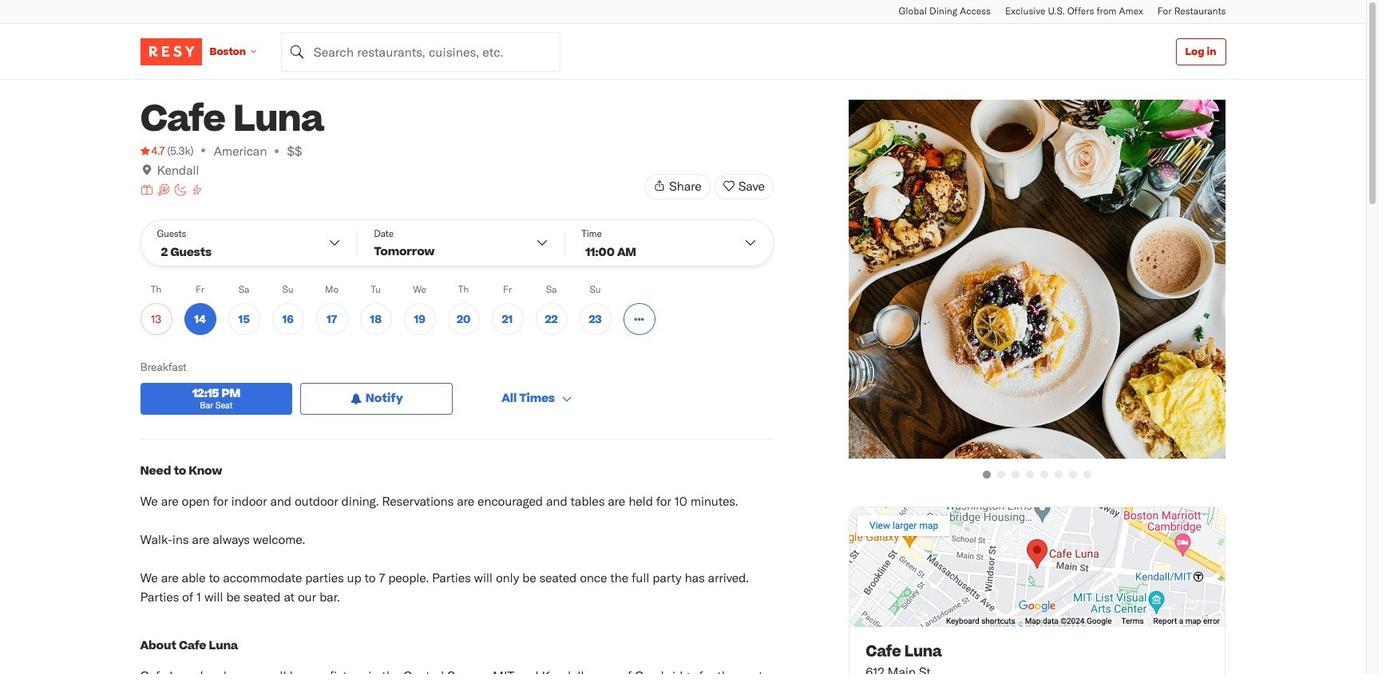 Task type: describe. For each thing, give the bounding box(es) containing it.
Search restaurants, cuisines, etc. text field
[[281, 32, 560, 71]]



Task type: locate. For each thing, give the bounding box(es) containing it.
4.7 out of 5 stars image
[[140, 143, 165, 159]]

None field
[[281, 32, 560, 71]]



Task type: vqa. For each thing, say whether or not it's contained in the screenshot.
"4.8 out of 5 stars" icon
no



